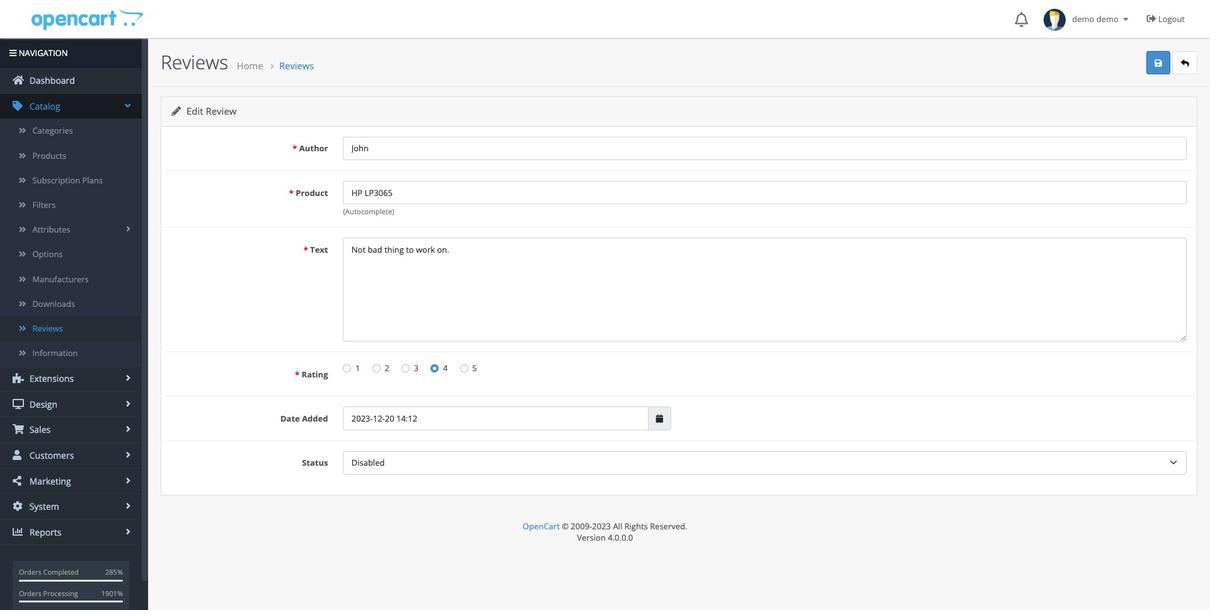 Task type: vqa. For each thing, say whether or not it's contained in the screenshot.
Your associated with 2453
no



Task type: locate. For each thing, give the bounding box(es) containing it.
orders for orders processing
[[19, 589, 41, 598]]

opencart © 2009-2023 all rights reserved. version 4.0.0.0
[[523, 521, 688, 544]]

orders
[[19, 568, 41, 577], [19, 589, 41, 598]]

1 vertical spatial orders
[[19, 589, 41, 598]]

sign out alt image
[[1147, 14, 1157, 23]]

downloads link
[[0, 292, 142, 316]]

demo left caret down icon
[[1097, 13, 1119, 25]]

orders processing
[[19, 589, 78, 598]]

0 vertical spatial reviews link
[[279, 59, 314, 72]]

rating element
[[343, 363, 1187, 375]]

2
[[385, 363, 390, 374]]

bars image
[[9, 49, 17, 57]]

1 horizontal spatial demo
[[1097, 13, 1119, 25]]

2 demo from the left
[[1097, 13, 1119, 25]]

options
[[32, 249, 63, 260]]

2 horizontal spatial reviews
[[279, 59, 314, 72]]

pencil alt image
[[172, 107, 181, 116]]

reviews
[[161, 49, 228, 75], [279, 59, 314, 72], [32, 323, 63, 334]]

demo
[[1073, 13, 1095, 25], [1097, 13, 1119, 25]]

orders for orders completed
[[19, 568, 41, 577]]

orders completed
[[19, 568, 79, 577]]

puzzle piece image
[[13, 373, 24, 384]]

system link
[[0, 494, 142, 519]]

customers link
[[0, 443, 142, 468]]

desktop image
[[13, 399, 24, 409]]

0 vertical spatial orders
[[19, 568, 41, 577]]

1 vertical spatial reviews link
[[0, 316, 142, 341]]

1901%
[[101, 589, 123, 598]]

reserved.
[[650, 521, 688, 532]]

demo demo link
[[1038, 0, 1138, 38]]

bell image
[[1015, 12, 1028, 27]]

285%
[[105, 568, 123, 577]]

2 orders from the top
[[19, 589, 41, 598]]

0 horizontal spatial demo
[[1073, 13, 1095, 25]]

all
[[613, 521, 623, 532]]

reviews down downloads
[[32, 323, 63, 334]]

calendar image
[[656, 415, 663, 423]]

filters link
[[0, 193, 142, 218]]

reviews link right home link
[[279, 59, 314, 72]]

1 horizontal spatial reviews
[[161, 49, 228, 75]]

author
[[299, 143, 328, 154]]

shopping cart image
[[13, 425, 24, 435]]

reports
[[27, 526, 61, 538]]

subscription
[[32, 174, 80, 186]]

2009-
[[571, 521, 592, 532]]

products link
[[0, 143, 142, 168]]

reviews right home link
[[279, 59, 314, 72]]

sales link
[[0, 418, 142, 443]]

status
[[302, 457, 328, 469]]

reviews up edit on the top of the page
[[161, 49, 228, 75]]

catalog
[[27, 100, 60, 112]]

date
[[281, 413, 300, 424]]

home image
[[13, 75, 24, 85]]

orders up orders processing
[[19, 568, 41, 577]]

date added
[[281, 413, 328, 424]]

design
[[27, 398, 57, 410]]

reviews link
[[279, 59, 314, 72], [0, 316, 142, 341]]

1 orders from the top
[[19, 568, 41, 577]]

options link
[[0, 242, 142, 267]]

extensions link
[[0, 366, 142, 391]]

plans
[[82, 174, 103, 186]]

opencart
[[523, 521, 560, 532]]

reports link
[[0, 520, 142, 545]]

subscription plans
[[32, 174, 103, 186]]

catalog link
[[0, 94, 142, 119]]

3 radio
[[402, 364, 410, 372]]

reviews link up information
[[0, 316, 142, 341]]

customers
[[27, 450, 74, 462]]

orders down 'orders completed'
[[19, 589, 41, 598]]

1 radio
[[343, 364, 352, 372]]

Date Added text field
[[343, 407, 648, 431]]

review
[[206, 105, 237, 117]]

1
[[356, 363, 360, 374]]

save image
[[1155, 59, 1162, 67]]

demo right demo demo icon
[[1073, 13, 1095, 25]]

Text text field
[[343, 238, 1187, 342]]

attributes
[[32, 224, 70, 235]]



Task type: describe. For each thing, give the bounding box(es) containing it.
home
[[237, 59, 263, 72]]

5 radio
[[460, 364, 468, 372]]

back image
[[1181, 59, 1190, 67]]

categories
[[32, 125, 73, 136]]

1 demo from the left
[[1073, 13, 1095, 25]]

logout
[[1159, 13, 1185, 25]]

©
[[562, 521, 569, 532]]

1 horizontal spatial reviews link
[[279, 59, 314, 72]]

5
[[472, 363, 477, 374]]

0 horizontal spatial reviews link
[[0, 316, 142, 341]]

downloads
[[32, 298, 75, 309]]

4
[[443, 363, 448, 374]]

product
[[296, 187, 328, 198]]

opencart link
[[523, 521, 560, 532]]

share alt image
[[13, 476, 24, 486]]

dashboard link
[[0, 68, 142, 93]]

information link
[[0, 341, 142, 366]]

added
[[302, 413, 328, 424]]

demo demo image
[[1044, 9, 1066, 31]]

completed
[[43, 568, 79, 577]]

demo demo
[[1066, 13, 1121, 25]]

chart bar image
[[13, 527, 24, 537]]

system
[[27, 501, 59, 513]]

home link
[[237, 59, 263, 72]]

opencart image
[[30, 7, 143, 31]]

tag image
[[13, 101, 24, 111]]

information
[[32, 347, 78, 359]]

categories link
[[0, 119, 142, 143]]

(autocomplete)
[[343, 207, 395, 217]]

sales
[[27, 424, 51, 436]]

3
[[414, 363, 419, 374]]

2023
[[592, 521, 611, 532]]

marketing
[[27, 475, 71, 487]]

user image
[[13, 450, 24, 460]]

navigation
[[17, 47, 68, 59]]

2 radio
[[373, 364, 381, 372]]

edit review
[[184, 105, 237, 117]]

attributes link
[[0, 218, 142, 242]]

dashboard
[[27, 75, 75, 86]]

version
[[577, 532, 606, 544]]

text
[[310, 244, 328, 255]]

4.0.0.0
[[608, 532, 633, 544]]

manufacturers
[[32, 273, 89, 285]]

4 radio
[[431, 364, 439, 372]]

logout link
[[1138, 0, 1198, 38]]

products
[[32, 150, 66, 161]]

rights
[[625, 521, 648, 532]]

edit
[[187, 105, 203, 117]]

Product text field
[[343, 181, 1187, 205]]

caret down image
[[1121, 15, 1131, 23]]

marketing link
[[0, 469, 142, 494]]

cog image
[[13, 501, 24, 511]]

processing
[[43, 589, 78, 598]]

0 horizontal spatial reviews
[[32, 323, 63, 334]]

design link
[[0, 392, 142, 417]]

extensions
[[27, 373, 74, 385]]

Author text field
[[343, 137, 1187, 160]]

rating
[[302, 369, 328, 380]]

manufacturers link
[[0, 267, 142, 292]]

subscription plans link
[[0, 168, 142, 193]]

filters
[[32, 199, 56, 211]]



